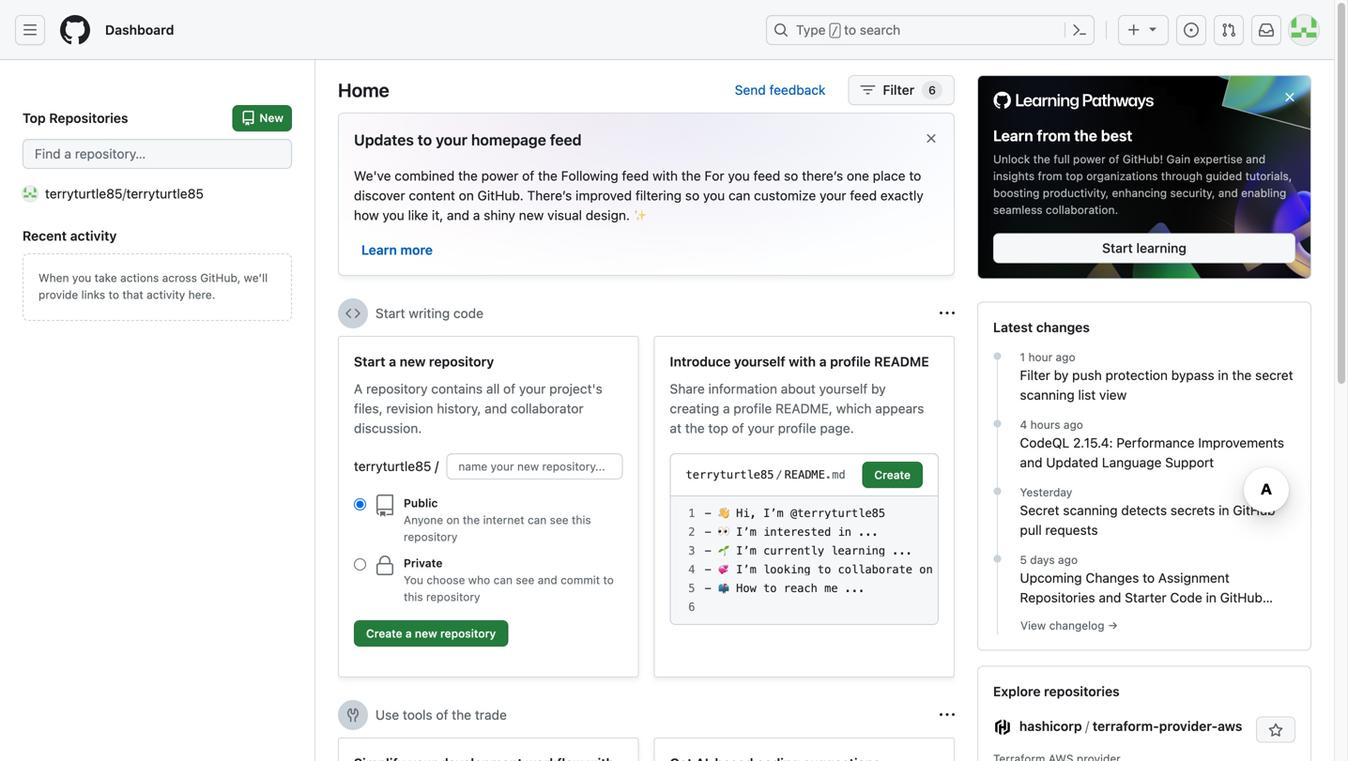 Task type: locate. For each thing, give the bounding box(es) containing it.
by left push
[[1054, 368, 1069, 383]]

introduce
[[670, 354, 731, 370]]

to up the exactly on the top right of the page
[[909, 168, 922, 184]]

repositories
[[49, 110, 128, 126], [1020, 590, 1096, 606]]

in
[[1218, 368, 1229, 383], [1219, 503, 1230, 518], [838, 526, 852, 539], [1206, 590, 1217, 606]]

learning inside 1 - 👋 hi, i'm @terryturtle85 2 - 👀 i'm interested in ... 3 - 🌱 i'm currently learning ... 4 - 💞️ i'm looking to collaborate on ... 5 - 📫 how to reach me ... 6
[[831, 545, 886, 558]]

repository down anyone
[[404, 531, 458, 544]]

0 horizontal spatial 6
[[689, 601, 695, 614]]

start down collaboration.
[[1103, 240, 1133, 256]]

1 vertical spatial repositories
[[1020, 590, 1096, 606]]

by inside 1 hour ago filter by push protection bypass in the secret scanning list view
[[1054, 368, 1069, 383]]

/ inside type / to search
[[832, 24, 839, 38]]

a inside 'share information about yourself by creating a profile readme, which appears at the top of your profile page.'
[[723, 401, 730, 416]]

0 horizontal spatial power
[[481, 168, 519, 184]]

0 vertical spatial from
[[1037, 127, 1071, 145]]

1 vertical spatial dot fill image
[[990, 484, 1005, 499]]

updates
[[354, 131, 414, 149]]

2 vertical spatial can
[[494, 574, 513, 587]]

0 horizontal spatial 5
[[689, 582, 695, 595]]

in inside 5 days ago upcoming changes to assignment repositories and starter code in github classroom
[[1206, 590, 1217, 606]]

explore repositories
[[994, 684, 1120, 700]]

0 horizontal spatial activity
[[70, 228, 117, 244]]

ago for 2.15.4:
[[1064, 418, 1084, 431]]

star this repository image
[[1269, 723, 1284, 739]]

changelog
[[1050, 619, 1105, 632]]

1 horizontal spatial 5
[[1020, 554, 1027, 567]]

the right at
[[685, 421, 705, 436]]

by for yourself
[[872, 381, 886, 397]]

1 vertical spatial 6
[[689, 601, 695, 614]]

1 vertical spatial scanning
[[1063, 503, 1118, 518]]

activity up take
[[70, 228, 117, 244]]

0 vertical spatial learn
[[994, 127, 1034, 145]]

your down information
[[748, 421, 775, 436]]

📫
[[718, 582, 730, 595]]

1 vertical spatial activity
[[147, 288, 185, 301]]

1 vertical spatial learning
[[831, 545, 886, 558]]

0 vertical spatial so
[[784, 168, 799, 184]]

place
[[873, 168, 906, 184]]

1 horizontal spatial see
[[550, 514, 569, 527]]

with up filtering
[[653, 168, 678, 184]]

in right secrets
[[1219, 503, 1230, 518]]

learn
[[994, 127, 1034, 145], [362, 242, 397, 258]]

1 vertical spatial github
[[1221, 590, 1263, 606]]

1 vertical spatial profile
[[734, 401, 772, 416]]

scanning
[[1020, 387, 1075, 403], [1063, 503, 1118, 518]]

1 horizontal spatial 1
[[1020, 351, 1026, 364]]

the left 'internet'
[[463, 514, 480, 527]]

start right code image
[[376, 306, 405, 321]]

the left "best"
[[1075, 127, 1098, 145]]

why am i seeing this? image
[[940, 708, 955, 723]]

terryturtle85 for terryturtle85 / readme .md
[[686, 469, 774, 482]]

explore
[[994, 684, 1041, 700]]

5 left days
[[1020, 554, 1027, 567]]

type
[[796, 22, 826, 38]]

explore element
[[978, 75, 1312, 762]]

6 down "3"
[[689, 601, 695, 614]]

- left 📫
[[705, 582, 712, 595]]

this down the you in the left bottom of the page
[[404, 591, 423, 604]]

0 horizontal spatial can
[[494, 574, 513, 587]]

code
[[1171, 590, 1203, 606]]

0 vertical spatial readme
[[874, 354, 929, 370]]

1 horizontal spatial profile
[[778, 421, 817, 436]]

1 vertical spatial see
[[516, 574, 535, 587]]

/ up public
[[435, 459, 439, 474]]

start for start a new repository
[[354, 354, 386, 370]]

a down information
[[723, 401, 730, 416]]

start writing code
[[376, 306, 484, 321]]

you right for
[[728, 168, 750, 184]]

organizations
[[1087, 169, 1158, 183]]

1 horizontal spatial can
[[528, 514, 547, 527]]

top inside 'share information about yourself by creating a profile readme, which appears at the top of your profile page.'
[[709, 421, 729, 436]]

new up revision
[[400, 354, 426, 370]]

1 vertical spatial readme
[[785, 469, 825, 482]]

1 horizontal spatial readme
[[874, 354, 929, 370]]

0 vertical spatial this
[[572, 514, 591, 527]]

see right who
[[516, 574, 535, 587]]

code image
[[346, 306, 361, 321]]

1 horizontal spatial by
[[1054, 368, 1069, 383]]

exactly
[[881, 188, 924, 203]]

to right how at the right bottom of page
[[764, 582, 777, 595]]

learn for more
[[362, 242, 397, 258]]

6
[[929, 84, 936, 97], [689, 601, 695, 614]]

- left 👀
[[705, 526, 712, 539]]

new inside button
[[415, 627, 437, 640]]

learn from the best unlock the full power of github! gain expertise and insights from top organizations through guided tutorials, boosting productivity, enhancing security, and enabling seamless collaboration.
[[994, 127, 1293, 216]]

learn down how
[[362, 242, 397, 258]]

0 vertical spatial 6
[[929, 84, 936, 97]]

5 days ago upcoming changes to assignment repositories and starter code in github classroom
[[1020, 554, 1263, 625]]

0 vertical spatial new
[[519, 208, 544, 223]]

dot fill image down latest
[[990, 349, 1005, 364]]

0 vertical spatial filter
[[883, 82, 915, 98]]

dot fill image
[[990, 349, 1005, 364], [990, 484, 1005, 499]]

so right filtering
[[685, 188, 700, 203]]

2 vertical spatial on
[[920, 563, 933, 577]]

the inside 1 hour ago filter by push protection bypass in the secret scanning list view
[[1233, 368, 1252, 383]]

of up organizations on the right top of page
[[1109, 153, 1120, 166]]

- left 🌱
[[705, 545, 712, 558]]

1 vertical spatial filter
[[1020, 368, 1051, 383]]

1 horizontal spatial filter
[[1020, 368, 1051, 383]]

2 horizontal spatial can
[[729, 188, 751, 203]]

1 dot fill image from the top
[[990, 349, 1005, 364]]

new down there's
[[519, 208, 544, 223]]

by inside 'share information about yourself by creating a profile readme, which appears at the top of your profile page.'
[[872, 381, 886, 397]]

0 vertical spatial 1
[[1020, 351, 1026, 364]]

readme
[[874, 354, 929, 370], [785, 469, 825, 482]]

improvements
[[1199, 435, 1285, 451]]

-
[[705, 507, 712, 520], [705, 526, 712, 539], [705, 545, 712, 558], [705, 563, 712, 577], [705, 582, 712, 595]]

1 vertical spatial learn
[[362, 242, 397, 258]]

guided
[[1206, 169, 1243, 183]]

2 dot fill image from the top
[[990, 552, 1005, 567]]

from up full
[[1037, 127, 1071, 145]]

the left secret
[[1233, 368, 1252, 383]]

i'm right 🌱
[[736, 545, 757, 558]]

1 horizontal spatial with
[[789, 354, 816, 370]]

profile up which
[[830, 354, 871, 370]]

to up me
[[818, 563, 831, 577]]

1 horizontal spatial learning
[[1137, 240, 1187, 256]]

yourself
[[734, 354, 786, 370], [819, 381, 868, 397]]

to inside the we've combined the power of the following feed with the for you feed so there's one place to discover content on github. there's improved filtering so you can customize your feed exactly how you like it, and a shiny new visual design. ✨
[[909, 168, 922, 184]]

0 horizontal spatial see
[[516, 574, 535, 587]]

ago right "hour"
[[1056, 351, 1076, 364]]

start for start writing code
[[376, 306, 405, 321]]

actions
[[120, 271, 159, 285]]

0 horizontal spatial by
[[872, 381, 886, 397]]

your up collaborator
[[519, 381, 546, 397]]

1 vertical spatial top
[[709, 421, 729, 436]]

improved
[[576, 188, 632, 203]]

1 horizontal spatial this
[[572, 514, 591, 527]]

in inside yesterday secret scanning detects secrets in github pull requests
[[1219, 503, 1230, 518]]

to up starter
[[1143, 570, 1155, 586]]

can inside public anyone on the internet can see this repository
[[528, 514, 547, 527]]

changes
[[1086, 570, 1139, 586]]

0 horizontal spatial learning
[[831, 545, 886, 558]]

visual
[[548, 208, 582, 223]]

lock image
[[374, 555, 396, 578]]

... right me
[[845, 582, 865, 595]]

and down changes
[[1099, 590, 1122, 606]]

1 inside 1 - 👋 hi, i'm @terryturtle85 2 - 👀 i'm interested in ... 3 - 🌱 i'm currently learning ... 4 - 💞️ i'm looking to collaborate on ... 5 - 📫 how to reach me ... 6
[[689, 507, 695, 520]]

0 vertical spatial scanning
[[1020, 387, 1075, 403]]

power inside the we've combined the power of the following feed with the for you feed so there's one place to discover content on github. there's improved filtering so you can customize your feed exactly how you like it, and a shiny new visual design. ✨
[[481, 168, 519, 184]]

0 vertical spatial dot fill image
[[990, 349, 1005, 364]]

ago inside 5 days ago upcoming changes to assignment repositories and starter code in github classroom
[[1058, 554, 1078, 567]]

triangle down image
[[1146, 21, 1161, 36]]

can right 'internet'
[[528, 514, 547, 527]]

start inside create a new repository 'element'
[[354, 354, 386, 370]]

1 vertical spatial yourself
[[819, 381, 868, 397]]

repository inside public anyone on the internet can see this repository
[[404, 531, 458, 544]]

in right bypass
[[1218, 368, 1229, 383]]

new link
[[232, 105, 292, 131]]

best
[[1101, 127, 1133, 145]]

secret
[[1256, 368, 1294, 383]]

this inside private you choose who can see and commit to this repository
[[404, 591, 423, 604]]

we'll
[[244, 271, 268, 285]]

0 vertical spatial 4
[[1020, 418, 1028, 431]]

yourself up which
[[819, 381, 868, 397]]

with up about
[[789, 354, 816, 370]]

0 vertical spatial see
[[550, 514, 569, 527]]

2 vertical spatial ago
[[1058, 554, 1078, 567]]

1 horizontal spatial 6
[[929, 84, 936, 97]]

/ right type
[[832, 24, 839, 38]]

learn inside the learn from the best unlock the full power of github! gain expertise and insights from top organizations through guided tutorials, boosting productivity, enhancing security, and enabling seamless collaboration.
[[994, 127, 1034, 145]]

0 horizontal spatial learn
[[362, 242, 397, 258]]

0 vertical spatial repositories
[[49, 110, 128, 126]]

enhancing
[[1112, 186, 1167, 199]]

5 - from the top
[[705, 582, 712, 595]]

/ left .md
[[776, 469, 783, 482]]

0 vertical spatial yourself
[[734, 354, 786, 370]]

power up github. on the top left
[[481, 168, 519, 184]]

1 vertical spatial with
[[789, 354, 816, 370]]

the inside 'share information about yourself by creating a profile readme, which appears at the top of your profile page.'
[[685, 421, 705, 436]]

4 - from the top
[[705, 563, 712, 577]]

2 vertical spatial start
[[354, 354, 386, 370]]

2
[[689, 526, 695, 539]]

2 - from the top
[[705, 526, 712, 539]]

None submit
[[862, 462, 923, 488]]

2.15.4:
[[1073, 435, 1113, 451]]

ago inside 4 hours ago codeql 2.15.4: performance improvements and updated language support
[[1064, 418, 1084, 431]]

4 down "3"
[[689, 563, 695, 577]]

1 horizontal spatial repositories
[[1020, 590, 1096, 606]]

top up productivity,
[[1066, 169, 1084, 183]]

currently
[[764, 545, 825, 558]]

on inside 1 - 👋 hi, i'm @terryturtle85 2 - 👀 i'm interested in ... 3 - 🌱 i'm currently learning ... 4 - 💞️ i'm looking to collaborate on ... 5 - 📫 how to reach me ... 6
[[920, 563, 933, 577]]

so up customize
[[784, 168, 799, 184]]

1 vertical spatial power
[[481, 168, 519, 184]]

1 vertical spatial 1
[[689, 507, 695, 520]]

1 vertical spatial ago
[[1064, 418, 1084, 431]]

/ for hashicorp / terraform-provider-aws
[[1086, 719, 1090, 734]]

0 horizontal spatial filter
[[883, 82, 915, 98]]

0 vertical spatial top
[[1066, 169, 1084, 183]]

to
[[844, 22, 857, 38], [418, 131, 432, 149], [909, 168, 922, 184], [109, 288, 119, 301], [818, 563, 831, 577], [1143, 570, 1155, 586], [603, 574, 614, 587], [764, 582, 777, 595]]

to inside 5 days ago upcoming changes to assignment repositories and starter code in github classroom
[[1143, 570, 1155, 586]]

a inside button
[[406, 627, 412, 640]]

learning up collaborate
[[831, 545, 886, 558]]

the inside public anyone on the internet can see this repository
[[463, 514, 480, 527]]

a repository contains all of your project's files, revision history, and collaborator discussion.
[[354, 381, 603, 436]]

all
[[486, 381, 500, 397]]

dot fill image left days
[[990, 552, 1005, 567]]

your down there's
[[820, 188, 847, 203]]

1 horizontal spatial learn
[[994, 127, 1034, 145]]

1 vertical spatial dot fill image
[[990, 552, 1005, 567]]

0 horizontal spatial so
[[685, 188, 700, 203]]

1 vertical spatial 4
[[689, 563, 695, 577]]

0 vertical spatial start
[[1103, 240, 1133, 256]]

and inside "a repository contains all of your project's files, revision history, and collaborator discussion."
[[485, 401, 507, 416]]

@hashicorp profile image
[[994, 719, 1012, 737]]

0 vertical spatial ago
[[1056, 351, 1076, 364]]

6 inside 1 - 👋 hi, i'm @terryturtle85 2 - 👀 i'm interested in ... 3 - 🌱 i'm currently learning ... 4 - 💞️ i'm looking to collaborate on ... 5 - 📫 how to reach me ... 6
[[689, 601, 695, 614]]

design.
[[586, 208, 630, 223]]

1 up 2
[[689, 507, 695, 520]]

None radio
[[354, 499, 366, 511], [354, 559, 366, 571], [354, 499, 366, 511], [354, 559, 366, 571]]

new inside the we've combined the power of the following feed with the for you feed so there's one place to discover content on github. there's improved filtering so you can customize your feed exactly how you like it, and a shiny new visual design. ✨
[[519, 208, 544, 223]]

0 horizontal spatial this
[[404, 591, 423, 604]]

0 horizontal spatial 4
[[689, 563, 695, 577]]

take
[[95, 271, 117, 285]]

filter by push protection bypass in the secret scanning list view link
[[1020, 366, 1296, 405]]

learn up unlock
[[994, 127, 1034, 145]]

activity
[[70, 228, 117, 244], [147, 288, 185, 301]]

2 vertical spatial new
[[415, 627, 437, 640]]

a
[[473, 208, 480, 223], [389, 354, 396, 370], [820, 354, 827, 370], [723, 401, 730, 416], [406, 627, 412, 640]]

1 horizontal spatial top
[[1066, 169, 1084, 183]]

and inside 4 hours ago codeql 2.15.4: performance improvements and updated language support
[[1020, 455, 1043, 470]]

1 horizontal spatial activity
[[147, 288, 185, 301]]

that
[[122, 288, 143, 301]]

power inside the learn from the best unlock the full power of github! gain expertise and insights from top organizations through guided tutorials, boosting productivity, enhancing security, and enabling seamless collaboration.
[[1073, 153, 1106, 166]]

repository
[[429, 354, 494, 370], [366, 381, 428, 397], [404, 531, 458, 544], [426, 591, 480, 604], [440, 627, 496, 640]]

0 vertical spatial on
[[459, 188, 474, 203]]

on
[[459, 188, 474, 203], [446, 514, 460, 527], [920, 563, 933, 577]]

1 vertical spatial start
[[376, 306, 405, 321]]

0 vertical spatial power
[[1073, 153, 1106, 166]]

none submit inside introduce yourself with a profile readme 'element'
[[862, 462, 923, 488]]

top
[[1066, 169, 1084, 183], [709, 421, 729, 436]]

to inside when you take actions across github, we'll provide links to that activity here.
[[109, 288, 119, 301]]

discussion.
[[354, 421, 422, 436]]

top inside the learn from the best unlock the full power of github! gain expertise and insights from top organizations through guided tutorials, boosting productivity, enhancing security, and enabling seamless collaboration.
[[1066, 169, 1084, 183]]

create a new repository button
[[354, 621, 508, 647]]

you down for
[[703, 188, 725, 203]]

terryturtle85 inside create a new repository 'element'
[[354, 459, 431, 474]]

0 horizontal spatial readme
[[785, 469, 825, 482]]

new for create a new repository
[[415, 627, 437, 640]]

.md
[[825, 469, 846, 482]]

1 dot fill image from the top
[[990, 416, 1005, 431]]

your inside "a repository contains all of your project's files, revision history, and collaborator discussion."
[[519, 381, 546, 397]]

0 vertical spatial dot fill image
[[990, 416, 1005, 431]]

scanning inside yesterday secret scanning detects secrets in github pull requests
[[1063, 503, 1118, 518]]

you up links
[[72, 271, 91, 285]]

start inside explore element
[[1103, 240, 1133, 256]]

writing
[[409, 306, 450, 321]]

a
[[354, 381, 363, 397]]

... down @terryturtle85
[[859, 526, 879, 539]]

1 vertical spatial 5
[[689, 582, 695, 595]]

0 vertical spatial learning
[[1137, 240, 1187, 256]]

your inside 'share information about yourself by creating a profile readme, which appears at the top of your profile page.'
[[748, 421, 775, 436]]

can left customize
[[729, 188, 751, 203]]

1 - from the top
[[705, 507, 712, 520]]

- left 💞️
[[705, 563, 712, 577]]

0 vertical spatial profile
[[830, 354, 871, 370]]

1 horizontal spatial power
[[1073, 153, 1106, 166]]

1 vertical spatial new
[[400, 354, 426, 370]]

explore repositories navigation
[[978, 666, 1312, 762]]

@terryturtle85
[[791, 507, 886, 520]]

of right tools
[[436, 708, 448, 723]]

in right code
[[1206, 590, 1217, 606]]

recent
[[23, 228, 67, 244]]

5 inside 5 days ago upcoming changes to assignment repositories and starter code in github classroom
[[1020, 554, 1027, 567]]

dashboard link
[[98, 15, 182, 45]]

ago up 2.15.4:
[[1064, 418, 1084, 431]]

to down take
[[109, 288, 119, 301]]

1 inside 1 hour ago filter by push protection bypass in the secret scanning list view
[[1020, 351, 1026, 364]]

new
[[519, 208, 544, 223], [400, 354, 426, 370], [415, 627, 437, 640]]

see inside public anyone on the internet can see this repository
[[550, 514, 569, 527]]

of right all
[[503, 381, 516, 397]]

filter down "hour"
[[1020, 368, 1051, 383]]

feed up customize
[[754, 168, 781, 184]]

1 vertical spatial can
[[528, 514, 547, 527]]

of up there's
[[522, 168, 535, 184]]

power right full
[[1073, 153, 1106, 166]]

/ inside introduce yourself with a profile readme 'element'
[[776, 469, 783, 482]]

expertise
[[1194, 153, 1243, 166]]

yourself inside 'share information about yourself by creating a profile readme, which appears at the top of your profile page.'
[[819, 381, 868, 397]]

dashboard
[[105, 22, 174, 38]]

in down @terryturtle85
[[838, 526, 852, 539]]

this up commit
[[572, 514, 591, 527]]

and down codeql
[[1020, 455, 1043, 470]]

starter
[[1125, 590, 1167, 606]]

revision
[[386, 401, 433, 416]]

1 vertical spatial on
[[446, 514, 460, 527]]

and right it, on the left top of the page
[[447, 208, 470, 223]]

by up the appears
[[872, 381, 886, 397]]

dot fill image
[[990, 416, 1005, 431], [990, 552, 1005, 567]]

by
[[1054, 368, 1069, 383], [872, 381, 886, 397]]

feed up filtering
[[622, 168, 649, 184]]

/ down find a repository… text field
[[123, 186, 126, 201]]

of down information
[[732, 421, 744, 436]]

collaborate
[[838, 563, 913, 577]]

and down all
[[485, 401, 507, 416]]

ago inside 1 hour ago filter by push protection bypass in the secret scanning list view
[[1056, 351, 1076, 364]]

yourself up information
[[734, 354, 786, 370]]

terryturtle85 inside introduce yourself with a profile readme 'element'
[[686, 469, 774, 482]]

filtering
[[636, 188, 682, 203]]

/ for terryturtle85 / readme .md
[[776, 469, 783, 482]]

this inside public anyone on the internet can see this repository
[[572, 514, 591, 527]]

your inside the we've combined the power of the following feed with the for you feed so there's one place to discover content on github. there's improved filtering so you can customize your feed exactly how you like it, and a shiny new visual design. ✨
[[820, 188, 847, 203]]

new for start a new repository
[[400, 354, 426, 370]]

/ inside explore repositories navigation
[[1086, 719, 1090, 734]]

close image
[[1283, 90, 1298, 105]]

1 vertical spatial this
[[404, 591, 423, 604]]

repositories
[[1044, 684, 1120, 700]]

activity inside when you take actions across github, we'll provide links to that activity here.
[[147, 288, 185, 301]]

your
[[436, 131, 468, 149], [820, 188, 847, 203], [519, 381, 546, 397], [748, 421, 775, 436]]

there's
[[802, 168, 843, 184]]

0 vertical spatial with
[[653, 168, 678, 184]]

repositories up classroom
[[1020, 590, 1096, 606]]

homepage
[[471, 131, 546, 149]]

terryturtle85 down find a repository… text field
[[126, 186, 204, 201]]

2 horizontal spatial profile
[[830, 354, 871, 370]]

learning down enhancing
[[1137, 240, 1187, 256]]

4 inside 1 - 👋 hi, i'm @terryturtle85 2 - 👀 i'm interested in ... 3 - 🌱 i'm currently learning ... 4 - 💞️ i'm looking to collaborate on ... 5 - 📫 how to reach me ... 6
[[689, 563, 695, 577]]

x image
[[924, 131, 939, 146]]

repository up revision
[[366, 381, 428, 397]]

/ for type / to search
[[832, 24, 839, 38]]

this
[[572, 514, 591, 527], [404, 591, 423, 604]]

ago up upcoming
[[1058, 554, 1078, 567]]

- left 👋 on the bottom of the page
[[705, 507, 712, 520]]

0 horizontal spatial 1
[[689, 507, 695, 520]]

/ for terryturtle85 / terryturtle85
[[123, 186, 126, 201]]

can right who
[[494, 574, 513, 587]]

0 vertical spatial github
[[1233, 503, 1276, 518]]

filter right filter 'image'
[[883, 82, 915, 98]]

/ inside create a new repository 'element'
[[435, 459, 439, 474]]

terryturtle85 down discussion.
[[354, 459, 431, 474]]

and inside the we've combined the power of the following feed with the for you feed so there's one place to discover content on github. there's improved filtering so you can customize your feed exactly how you like it, and a shiny new visual design. ✨
[[447, 208, 470, 223]]

2 dot fill image from the top
[[990, 484, 1005, 499]]

repository down who
[[440, 627, 496, 640]]

0 vertical spatial can
[[729, 188, 751, 203]]

repository inside private you choose who can see and commit to this repository
[[426, 591, 480, 604]]

filter inside 1 hour ago filter by push protection bypass in the secret scanning list view
[[1020, 368, 1051, 383]]

i'm up how at the right bottom of page
[[736, 563, 757, 577]]

1 horizontal spatial yourself
[[819, 381, 868, 397]]

top repositories
[[23, 110, 128, 126]]

can inside private you choose who can see and commit to this repository
[[494, 574, 513, 587]]

0 vertical spatial 5
[[1020, 554, 1027, 567]]

github logo image
[[994, 91, 1156, 109]]

1 horizontal spatial 4
[[1020, 418, 1028, 431]]

5 left 📫
[[689, 582, 695, 595]]

Repository name text field
[[446, 454, 623, 480]]



Task type: describe. For each thing, give the bounding box(es) containing it.
secrets
[[1171, 503, 1216, 518]]

create
[[366, 627, 403, 640]]

terryturtle85 image
[[23, 186, 38, 201]]

of inside "a repository contains all of your project's files, revision history, and collaborator discussion."
[[503, 381, 516, 397]]

1 vertical spatial so
[[685, 188, 700, 203]]

view
[[1100, 387, 1127, 403]]

language
[[1102, 455, 1162, 470]]

0 horizontal spatial repositories
[[49, 110, 128, 126]]

secret scanning detects secrets in github pull requests link
[[1020, 501, 1296, 540]]

repo image
[[374, 495, 396, 517]]

push
[[1073, 368, 1102, 383]]

the up there's
[[538, 168, 558, 184]]

filter image
[[861, 83, 876, 98]]

top
[[23, 110, 46, 126]]

learn for from
[[994, 127, 1034, 145]]

to inside private you choose who can see and commit to this repository
[[603, 574, 614, 587]]

hi,
[[736, 507, 757, 520]]

we've
[[354, 168, 391, 184]]

... up collaborate
[[892, 545, 913, 558]]

and inside private you choose who can see and commit to this repository
[[538, 574, 558, 587]]

i'm right hi,
[[764, 507, 784, 520]]

github inside 5 days ago upcoming changes to assignment repositories and starter code in github classroom
[[1221, 590, 1263, 606]]

💞️
[[718, 563, 730, 577]]

feed down one
[[850, 188, 877, 203]]

through
[[1161, 169, 1203, 183]]

i'm down hi,
[[736, 526, 757, 539]]

performance
[[1117, 435, 1195, 451]]

about
[[781, 381, 816, 397]]

on inside public anyone on the internet can see this repository
[[446, 514, 460, 527]]

Find a repository… text field
[[23, 139, 292, 169]]

tools image
[[346, 708, 361, 723]]

a up readme,
[[820, 354, 827, 370]]

on inside the we've combined the power of the following feed with the for you feed so there's one place to discover content on github. there's improved filtering so you can customize your feed exactly how you like it, and a shiny new visual design. ✨
[[459, 188, 474, 203]]

repositories inside 5 days ago upcoming changes to assignment repositories and starter code in github classroom
[[1020, 590, 1096, 606]]

3 - from the top
[[705, 545, 712, 558]]

type / to search
[[796, 22, 901, 38]]

the left full
[[1034, 153, 1051, 166]]

codeql 2.15.4: performance improvements and updated language support link
[[1020, 433, 1296, 473]]

protection
[[1106, 368, 1168, 383]]

dot fill image for upcoming changes to assignment repositories and starter code in github classroom
[[990, 552, 1005, 567]]

1 for hi,
[[689, 507, 695, 520]]

productivity,
[[1043, 186, 1109, 199]]

👀
[[718, 526, 730, 539]]

dot fill image for filter by push protection bypass in the secret scanning list view
[[990, 349, 1005, 364]]

me
[[825, 582, 838, 595]]

the down updates to your homepage feed
[[458, 168, 478, 184]]

1 vertical spatial from
[[1038, 169, 1063, 183]]

creating
[[670, 401, 720, 416]]

the left trade
[[452, 708, 472, 723]]

tutorials,
[[1246, 169, 1293, 183]]

updates to your homepage feed
[[354, 131, 582, 149]]

in inside 1 hour ago filter by push protection bypass in the secret scanning list view
[[1218, 368, 1229, 383]]

0 horizontal spatial yourself
[[734, 354, 786, 370]]

assignment
[[1159, 570, 1230, 586]]

terryturtle85 for terryturtle85 /
[[354, 459, 431, 474]]

plus image
[[1127, 23, 1142, 38]]

new
[[260, 111, 284, 124]]

github.
[[478, 188, 524, 203]]

1 horizontal spatial so
[[784, 168, 799, 184]]

share information about yourself by creating a profile readme, which appears at the top of your profile page.
[[670, 381, 924, 436]]

page.
[[820, 421, 854, 436]]

and down "guided"
[[1219, 186, 1238, 199]]

bypass
[[1172, 368, 1215, 383]]

view changelog →
[[1021, 619, 1118, 632]]

✨
[[634, 208, 647, 223]]

terryturtle85 for terryturtle85 / terryturtle85
[[45, 186, 123, 201]]

feed up "following"
[[550, 131, 582, 149]]

latest
[[994, 320, 1033, 335]]

repository up contains on the bottom
[[429, 354, 494, 370]]

4 inside 4 hours ago codeql 2.15.4: performance improvements and updated language support
[[1020, 418, 1028, 431]]

private
[[404, 557, 443, 570]]

of inside the we've combined the power of the following feed with the for you feed so there's one place to discover content on github. there's improved filtering so you can customize your feed exactly how you like it, and a shiny new visual design. ✨
[[522, 168, 535, 184]]

Top Repositories search field
[[23, 139, 292, 169]]

start a new repository
[[354, 354, 494, 370]]

your up combined
[[436, 131, 468, 149]]

learning inside explore element
[[1137, 240, 1187, 256]]

use tools of the trade
[[376, 708, 507, 723]]

changes
[[1037, 320, 1090, 335]]

a up revision
[[389, 354, 396, 370]]

upcoming changes to assignment repositories and starter code in github classroom link
[[1020, 569, 1296, 625]]

a inside the we've combined the power of the following feed with the for you feed so there's one place to discover content on github. there's improved filtering so you can customize your feed exactly how you like it, and a shiny new visual design. ✨
[[473, 208, 480, 223]]

to up combined
[[418, 131, 432, 149]]

and inside 5 days ago upcoming changes to assignment repositories and starter code in github classroom
[[1099, 590, 1122, 606]]

1 for filter
[[1020, 351, 1026, 364]]

feedback
[[770, 82, 826, 98]]

create a new repository element
[[354, 352, 623, 655]]

choose
[[427, 574, 465, 587]]

looking
[[764, 563, 811, 577]]

hour
[[1029, 351, 1053, 364]]

internet
[[483, 514, 525, 527]]

can inside the we've combined the power of the following feed with the for you feed so there's one place to discover content on github. there's improved filtering so you can customize your feed exactly how you like it, and a shiny new visual design. ✨
[[729, 188, 751, 203]]

2 vertical spatial profile
[[778, 421, 817, 436]]

0 vertical spatial activity
[[70, 228, 117, 244]]

one
[[847, 168, 870, 184]]

scanning inside 1 hour ago filter by push protection bypass in the secret scanning list view
[[1020, 387, 1075, 403]]

send feedback
[[735, 82, 826, 98]]

full
[[1054, 153, 1070, 166]]

ago for by
[[1056, 351, 1076, 364]]

notifications image
[[1259, 23, 1274, 38]]

it,
[[432, 208, 443, 223]]

commit
[[561, 574, 600, 587]]

collaborator
[[511, 401, 584, 416]]

dot fill image for secret scanning detects secrets in github pull requests
[[990, 484, 1005, 499]]

code
[[454, 306, 484, 321]]

reach
[[784, 582, 818, 595]]

view changelog → link
[[1021, 619, 1118, 632]]

you down discover
[[383, 208, 405, 223]]

search
[[860, 22, 901, 38]]

send feedback link
[[735, 80, 826, 100]]

information
[[709, 381, 777, 397]]

start learning
[[1103, 240, 1187, 256]]

public anyone on the internet can see this repository
[[404, 497, 591, 544]]

updated
[[1046, 455, 1099, 470]]

insights
[[994, 169, 1035, 183]]

why am i seeing this? image
[[940, 306, 955, 321]]

tools
[[403, 708, 433, 723]]

terraform-
[[1093, 719, 1160, 734]]

we've combined the power of the following feed with the for you feed so there's one place to discover content on github. there's improved filtering so you can customize your feed exactly how you like it, and a shiny new visual design. ✨
[[354, 168, 924, 223]]

provide
[[39, 288, 78, 301]]

homepage image
[[60, 15, 90, 45]]

anyone
[[404, 514, 443, 527]]

of inside the learn from the best unlock the full power of github! gain expertise and insights from top organizations through guided tutorials, boosting productivity, enhancing security, and enabling seamless collaboration.
[[1109, 153, 1120, 166]]

history,
[[437, 401, 481, 416]]

secret
[[1020, 503, 1060, 518]]

👋
[[718, 507, 730, 520]]

see inside private you choose who can see and commit to this repository
[[516, 574, 535, 587]]

with inside 'element'
[[789, 354, 816, 370]]

the left for
[[682, 168, 701, 184]]

latest changes
[[994, 320, 1090, 335]]

ago for changes
[[1058, 554, 1078, 567]]

collaboration.
[[1046, 203, 1118, 216]]

5 inside 1 - 👋 hi, i'm @terryturtle85 2 - 👀 i'm interested in ... 3 - 🌱 i'm currently learning ... 4 - 💞️ i'm looking to collaborate on ... 5 - 📫 how to reach me ... 6
[[689, 582, 695, 595]]

you inside when you take actions across github, we'll provide links to that activity here.
[[72, 271, 91, 285]]

to left search
[[844, 22, 857, 38]]

start for start learning
[[1103, 240, 1133, 256]]

provider-
[[1160, 719, 1218, 734]]

command palette image
[[1072, 23, 1087, 38]]

repository inside button
[[440, 627, 496, 640]]

trade
[[475, 708, 507, 723]]

with inside the we've combined the power of the following feed with the for you feed so there's one place to discover content on github. there's improved filtering so you can customize your feed exactly how you like it, and a shiny new visual design. ✨
[[653, 168, 678, 184]]

and up tutorials,
[[1246, 153, 1266, 166]]

shiny
[[484, 208, 516, 223]]

0 horizontal spatial profile
[[734, 401, 772, 416]]

requests
[[1046, 523, 1098, 538]]

... right collaborate
[[940, 563, 960, 577]]

there's
[[527, 188, 572, 203]]

github inside yesterday secret scanning detects secrets in github pull requests
[[1233, 503, 1276, 518]]

in inside 1 - 👋 hi, i'm @terryturtle85 2 - 👀 i'm interested in ... 3 - 🌱 i'm currently learning ... 4 - 💞️ i'm looking to collaborate on ... 5 - 📫 how to reach me ... 6
[[838, 526, 852, 539]]

links
[[81, 288, 105, 301]]

by for filter
[[1054, 368, 1069, 383]]

yesterday secret scanning detects secrets in github pull requests
[[1020, 486, 1276, 538]]

dot fill image for codeql 2.15.4: performance improvements and updated language support
[[990, 416, 1005, 431]]

/ for terryturtle85 /
[[435, 459, 439, 474]]

home
[[338, 79, 389, 101]]

introduce yourself with a profile readme element
[[654, 336, 960, 678]]

hours
[[1031, 418, 1061, 431]]

of inside 'share information about yourself by creating a profile readme, which appears at the top of your profile page.'
[[732, 421, 744, 436]]

introduce yourself with a profile readme
[[670, 354, 929, 370]]

git pull request image
[[1222, 23, 1237, 38]]

at
[[670, 421, 682, 436]]

repository inside "a repository contains all of your project's files, revision history, and collaborator discussion."
[[366, 381, 428, 397]]

for
[[705, 168, 725, 184]]

issue opened image
[[1184, 23, 1199, 38]]

github!
[[1123, 153, 1164, 166]]



Task type: vqa. For each thing, say whether or not it's contained in the screenshot.


